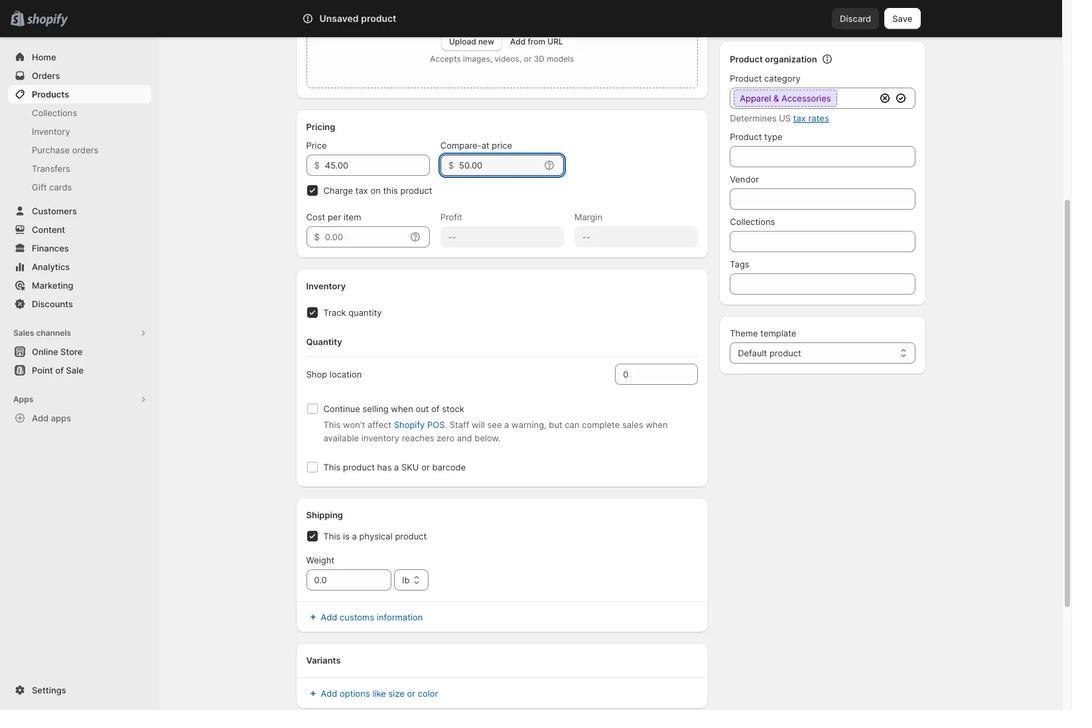 Task type: locate. For each thing, give the bounding box(es) containing it.
2 vertical spatial this
[[324, 531, 341, 542]]

Product category text field
[[730, 88, 876, 109]]

margin
[[575, 212, 603, 222]]

gift cards
[[32, 182, 72, 193]]

add left customs
[[321, 612, 338, 623]]

Margin text field
[[575, 226, 698, 248]]

2 vertical spatial or
[[407, 688, 416, 699]]

product for this product has a sku or barcode
[[343, 462, 375, 473]]

3 product from the top
[[730, 131, 762, 142]]

$ down cost
[[314, 232, 320, 242]]

2 vertical spatial product
[[730, 131, 762, 142]]

0 horizontal spatial of
[[55, 365, 64, 376]]

1 vertical spatial or
[[422, 462, 430, 473]]

add for add options like size or color
[[321, 688, 338, 699]]

has
[[377, 462, 392, 473]]

channels
[[36, 328, 71, 338]]

price
[[306, 140, 327, 151]]

1 vertical spatial of
[[432, 404, 440, 414]]

1 horizontal spatial of
[[432, 404, 440, 414]]

upload new
[[449, 37, 495, 46]]

add options like size or color
[[321, 688, 438, 699]]

staff
[[450, 420, 470, 430]]

upload
[[449, 37, 476, 46]]

complete
[[582, 420, 620, 430]]

product
[[730, 54, 763, 64], [730, 73, 762, 84], [730, 131, 762, 142]]

$ down price
[[314, 160, 320, 171]]

of left sale
[[55, 365, 64, 376]]

inventory up purchase
[[32, 126, 70, 137]]

$ down compare-
[[449, 160, 454, 171]]

search button
[[339, 8, 724, 29]]

inventory
[[362, 433, 400, 443]]

this
[[324, 420, 341, 430], [324, 462, 341, 473], [324, 531, 341, 542]]

product right this
[[401, 185, 432, 196]]

0 vertical spatial when
[[391, 404, 413, 414]]

a right see
[[505, 420, 509, 430]]

variants
[[306, 655, 341, 666]]

collections down products
[[32, 108, 77, 118]]

rates
[[809, 113, 830, 123]]

product right unsaved
[[361, 13, 397, 24]]

profit
[[441, 212, 463, 222]]

2 product from the top
[[730, 73, 762, 84]]

apps
[[13, 394, 33, 404]]

url
[[548, 37, 563, 46]]

tax right us
[[794, 113, 806, 123]]

this down available
[[324, 462, 341, 473]]

a right has
[[394, 462, 399, 473]]

collections down 'vendor' on the top of page
[[730, 216, 776, 227]]

a right is
[[352, 531, 357, 542]]

add for add from url
[[511, 37, 526, 46]]

1 vertical spatial collections
[[730, 216, 776, 227]]

but
[[549, 420, 563, 430]]

this for this is a physical product
[[324, 531, 341, 542]]

2 horizontal spatial a
[[505, 420, 509, 430]]

0 horizontal spatial a
[[352, 531, 357, 542]]

size
[[389, 688, 405, 699]]

0 vertical spatial inventory
[[32, 126, 70, 137]]

home
[[32, 52, 56, 62]]

product for product category
[[730, 73, 762, 84]]

analytics
[[32, 262, 70, 272]]

0 horizontal spatial collections
[[32, 108, 77, 118]]

type
[[765, 131, 783, 142]]

sales
[[623, 420, 644, 430]]

compare-at price
[[441, 140, 513, 151]]

location
[[330, 369, 362, 380]]

point of sale button
[[0, 361, 159, 380]]

3 this from the top
[[324, 531, 341, 542]]

at
[[482, 140, 490, 151]]

us
[[779, 113, 791, 123]]

default product
[[738, 348, 802, 358]]

apps button
[[8, 390, 151, 409]]

1 horizontal spatial a
[[394, 462, 399, 473]]

1 product from the top
[[730, 54, 763, 64]]

$ for price
[[314, 160, 320, 171]]

0 vertical spatial of
[[55, 365, 64, 376]]

charge tax on this product
[[324, 185, 432, 196]]

save
[[893, 13, 913, 24]]

add inside button
[[321, 612, 338, 623]]

1 horizontal spatial or
[[422, 462, 430, 473]]

template
[[761, 328, 797, 339]]

1 vertical spatial when
[[646, 420, 668, 430]]

tax
[[794, 113, 806, 123], [356, 185, 368, 196]]

content
[[32, 224, 65, 235]]

this product has a sku or barcode
[[324, 462, 466, 473]]

1 vertical spatial tax
[[356, 185, 368, 196]]

1 vertical spatial product
[[730, 73, 762, 84]]

shop
[[306, 369, 327, 380]]

. staff will see a warning, but can complete sales when available inventory reaches zero and below.
[[324, 420, 668, 443]]

shopify pos link
[[394, 420, 445, 430]]

continue
[[324, 404, 360, 414]]

theme
[[730, 328, 759, 339]]

is
[[343, 531, 350, 542]]

0 vertical spatial collections
[[32, 108, 77, 118]]

0 vertical spatial a
[[505, 420, 509, 430]]

0 horizontal spatial inventory
[[32, 126, 70, 137]]

available
[[324, 433, 359, 443]]

store
[[60, 347, 83, 357]]

or left the 3d
[[524, 54, 532, 64]]

2 horizontal spatial or
[[524, 54, 532, 64]]

shop location
[[306, 369, 362, 380]]

add
[[511, 37, 526, 46], [32, 413, 49, 424], [321, 612, 338, 623], [321, 688, 338, 699]]

1 horizontal spatial tax
[[794, 113, 806, 123]]

2 this from the top
[[324, 462, 341, 473]]

track quantity
[[324, 307, 382, 318]]

Tags text field
[[730, 274, 916, 295]]

1 this from the top
[[324, 420, 341, 430]]

0 vertical spatial or
[[524, 54, 532, 64]]

Weight text field
[[306, 570, 392, 591]]

below.
[[475, 433, 501, 443]]

and down staff
[[457, 433, 472, 443]]

1 vertical spatial and
[[457, 433, 472, 443]]

product for default product
[[770, 348, 802, 358]]

when up shopify
[[391, 404, 413, 414]]

pricing
[[306, 121, 335, 132]]

gift cards link
[[8, 178, 151, 196]]

0 horizontal spatial when
[[391, 404, 413, 414]]

content link
[[8, 220, 151, 239]]

product up product category
[[730, 54, 763, 64]]

0 horizontal spatial or
[[407, 688, 416, 699]]

1 vertical spatial this
[[324, 462, 341, 473]]

product down template
[[770, 348, 802, 358]]

or right the size on the bottom left of page
[[407, 688, 416, 699]]

collections
[[32, 108, 77, 118], [730, 216, 776, 227]]

images,
[[463, 54, 493, 64]]

search
[[361, 13, 389, 24]]

this left is
[[324, 531, 341, 542]]

a
[[505, 420, 509, 430], [394, 462, 399, 473], [352, 531, 357, 542]]

shopify image
[[27, 14, 68, 27]]

1 horizontal spatial and
[[794, 3, 810, 13]]

.
[[445, 420, 447, 430]]

on
[[371, 185, 381, 196]]

this up available
[[324, 420, 341, 430]]

product down determines
[[730, 131, 762, 142]]

add left from
[[511, 37, 526, 46]]

0 vertical spatial this
[[324, 420, 341, 430]]

None number field
[[615, 364, 679, 385]]

theme template
[[730, 328, 797, 339]]

orders
[[72, 145, 98, 155]]

sales channels button
[[8, 324, 151, 343]]

0 horizontal spatial and
[[457, 433, 472, 443]]

stock
[[442, 404, 465, 414]]

and left united
[[794, 3, 810, 13]]

add left options
[[321, 688, 338, 699]]

1 horizontal spatial inventory
[[306, 281, 346, 291]]

1 horizontal spatial when
[[646, 420, 668, 430]]

of right out
[[432, 404, 440, 414]]

international and united states
[[741, 3, 867, 13]]

will
[[472, 420, 485, 430]]

determines
[[730, 113, 777, 123]]

or right sku
[[422, 462, 430, 473]]

from
[[528, 37, 546, 46]]

when right sales
[[646, 420, 668, 430]]

tax left on
[[356, 185, 368, 196]]

product for product organization
[[730, 54, 763, 64]]

unsaved product
[[320, 13, 397, 24]]

when inside . staff will see a warning, but can complete sales when available inventory reaches zero and below.
[[646, 420, 668, 430]]

organization
[[765, 54, 818, 64]]

united
[[812, 3, 839, 13]]

product left has
[[343, 462, 375, 473]]

product down product organization
[[730, 73, 762, 84]]

0 vertical spatial and
[[794, 3, 810, 13]]

0 vertical spatial product
[[730, 54, 763, 64]]

0 horizontal spatial tax
[[356, 185, 368, 196]]

affect
[[368, 420, 392, 430]]

add left apps
[[32, 413, 49, 424]]

inventory up track
[[306, 281, 346, 291]]

like
[[373, 688, 386, 699]]

discounts link
[[8, 295, 151, 313]]

Compare-at price text field
[[459, 155, 540, 176]]

information
[[377, 612, 423, 623]]



Task type: describe. For each thing, give the bounding box(es) containing it.
add for add apps
[[32, 413, 49, 424]]

purchase orders
[[32, 145, 98, 155]]

Vendor text field
[[730, 189, 916, 210]]

discard button
[[832, 8, 880, 29]]

0 vertical spatial tax
[[794, 113, 806, 123]]

determines us tax rates
[[730, 113, 830, 123]]

selling
[[363, 404, 389, 414]]

1 horizontal spatial collections
[[730, 216, 776, 227]]

online store
[[32, 347, 83, 357]]

product right physical at the bottom left
[[395, 531, 427, 542]]

per
[[328, 212, 341, 222]]

barcode
[[432, 462, 466, 473]]

shopify
[[394, 420, 425, 430]]

1 vertical spatial inventory
[[306, 281, 346, 291]]

this for this product has a sku or barcode
[[324, 462, 341, 473]]

videos,
[[495, 54, 522, 64]]

finances link
[[8, 239, 151, 258]]

inventory link
[[8, 122, 151, 141]]

$ for cost per item
[[314, 232, 320, 242]]

default
[[738, 348, 768, 358]]

sku
[[402, 462, 419, 473]]

Collections text field
[[730, 231, 916, 252]]

out
[[416, 404, 429, 414]]

options
[[340, 688, 370, 699]]

transfers link
[[8, 159, 151, 178]]

accepts
[[430, 54, 461, 64]]

product for unsaved product
[[361, 13, 397, 24]]

and inside . staff will see a warning, but can complete sales when available inventory reaches zero and below.
[[457, 433, 472, 443]]

this for this won't affect shopify pos
[[324, 420, 341, 430]]

apps
[[51, 413, 71, 424]]

weight
[[306, 555, 335, 566]]

compare-
[[441, 140, 482, 151]]

cards
[[49, 182, 72, 193]]

collections link
[[8, 104, 151, 122]]

settings
[[32, 685, 66, 696]]

Cost per item text field
[[325, 226, 406, 248]]

can
[[565, 420, 580, 430]]

color
[[418, 688, 438, 699]]

add apps button
[[8, 409, 151, 428]]

online store button
[[0, 343, 159, 361]]

add customs information
[[321, 612, 423, 623]]

or inside button
[[407, 688, 416, 699]]

category
[[765, 73, 801, 84]]

international
[[741, 3, 792, 13]]

transfers
[[32, 163, 70, 174]]

Product type text field
[[730, 146, 916, 167]]

$ for compare-at price
[[449, 160, 454, 171]]

1 vertical spatial a
[[394, 462, 399, 473]]

add from url button
[[511, 37, 563, 46]]

pos
[[427, 420, 445, 430]]

new
[[479, 37, 495, 46]]

reaches
[[402, 433, 435, 443]]

vendor
[[730, 174, 760, 185]]

this is a physical product
[[324, 531, 427, 542]]

add for add customs information
[[321, 612, 338, 623]]

add customs information button
[[298, 608, 706, 627]]

physical
[[360, 531, 393, 542]]

unsaved
[[320, 13, 359, 24]]

Profit text field
[[441, 226, 564, 248]]

marketing link
[[8, 276, 151, 295]]

online store link
[[8, 343, 151, 361]]

of inside button
[[55, 365, 64, 376]]

3d
[[534, 54, 545, 64]]

a inside . staff will see a warning, but can complete sales when available inventory reaches zero and below.
[[505, 420, 509, 430]]

orders
[[32, 70, 60, 81]]

shipping
[[306, 510, 343, 520]]

home link
[[8, 48, 151, 66]]

cost per item
[[306, 212, 361, 222]]

orders link
[[8, 66, 151, 85]]

quantity
[[306, 337, 342, 347]]

online
[[32, 347, 58, 357]]

price
[[492, 140, 513, 151]]

charge
[[324, 185, 353, 196]]

purchase orders link
[[8, 141, 151, 159]]

sale
[[66, 365, 84, 376]]

2 vertical spatial a
[[352, 531, 357, 542]]

tax rates link
[[794, 113, 830, 123]]

upload new button
[[441, 33, 503, 51]]

point of sale
[[32, 365, 84, 376]]

finances
[[32, 243, 69, 254]]

product for product type
[[730, 131, 762, 142]]

purchase
[[32, 145, 70, 155]]

warning,
[[512, 420, 547, 430]]

Price text field
[[325, 155, 430, 176]]

continue selling when out of stock
[[324, 404, 465, 414]]

add options like size or color button
[[298, 684, 446, 703]]

add from url
[[511, 37, 563, 46]]

discounts
[[32, 299, 73, 309]]

track
[[324, 307, 346, 318]]

models
[[547, 54, 574, 64]]

this
[[383, 185, 398, 196]]

gift
[[32, 182, 47, 193]]

settings link
[[8, 681, 151, 700]]

add apps
[[32, 413, 71, 424]]

customers link
[[8, 202, 151, 220]]

this won't affect shopify pos
[[324, 420, 445, 430]]



Task type: vqa. For each thing, say whether or not it's contained in the screenshot.
see
yes



